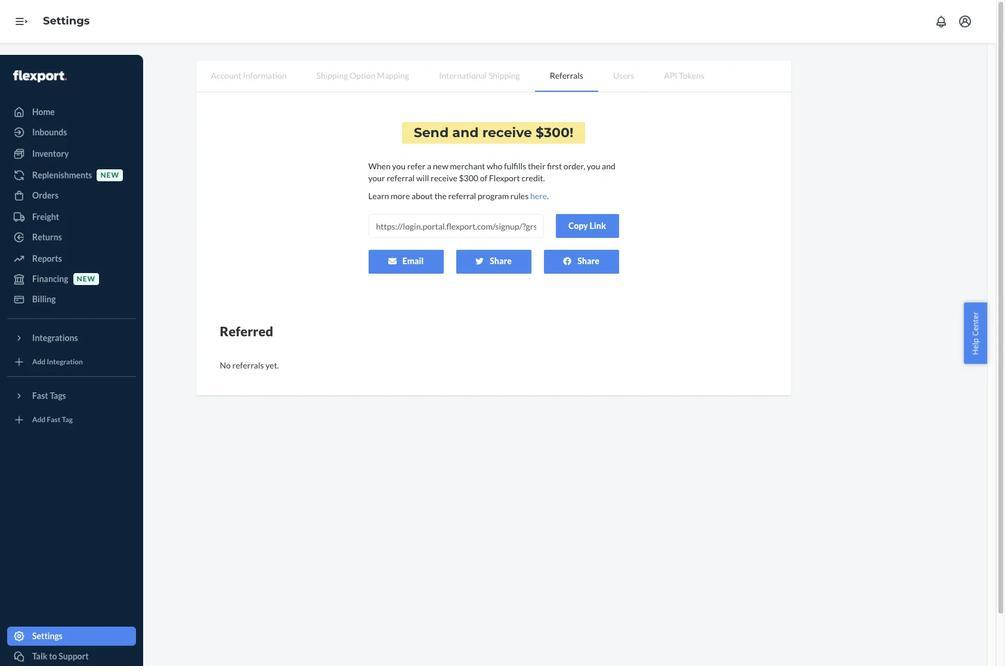 Task type: locate. For each thing, give the bounding box(es) containing it.
fast inside dropdown button
[[32, 391, 48, 401]]

1 share from the left
[[490, 256, 512, 266]]

share right twitter image
[[490, 256, 512, 266]]

1 horizontal spatial you
[[587, 161, 600, 171]]

returns
[[32, 232, 62, 242]]

settings up to
[[32, 631, 63, 641]]

orders link
[[7, 186, 136, 205]]

flexport
[[489, 173, 520, 183]]

0 horizontal spatial receive
[[431, 173, 457, 183]]

reports
[[32, 253, 62, 264]]

1 horizontal spatial $300
[[536, 125, 570, 141]]

tags
[[50, 391, 66, 401]]

home
[[32, 107, 55, 117]]

tag
[[62, 415, 73, 424]]

users
[[613, 70, 634, 81]]

0 horizontal spatial share
[[490, 256, 512, 266]]

home link
[[7, 103, 136, 122]]

referral
[[387, 173, 415, 183], [448, 191, 476, 201]]

replenishments
[[32, 170, 92, 180]]

0 vertical spatial referral
[[387, 173, 415, 183]]

add
[[32, 358, 45, 366], [32, 415, 45, 424]]

1 vertical spatial receive
[[431, 173, 457, 183]]

new inside when you refer a new merchant who fulfills their first order, you and your referral will receive
[[433, 161, 448, 171]]

.
[[547, 191, 549, 201]]

1 vertical spatial $300
[[459, 173, 478, 183]]

freight link
[[7, 208, 136, 227]]

settings link up support
[[7, 627, 136, 646]]

help center button
[[964, 303, 987, 364]]

program
[[478, 191, 509, 201]]

their
[[528, 161, 545, 171]]

1 horizontal spatial share
[[577, 256, 599, 266]]

help
[[970, 338, 981, 355]]

and right order,
[[602, 161, 615, 171]]

add inside "add fast tag" link
[[32, 415, 45, 424]]

freight
[[32, 212, 59, 222]]

share right facebook image
[[577, 256, 599, 266]]

envelope image
[[388, 257, 396, 265]]

1 horizontal spatial and
[[602, 161, 615, 171]]

fulfills
[[504, 161, 526, 171]]

1 add from the top
[[32, 358, 45, 366]]

share for facebook image
[[577, 256, 599, 266]]

0 vertical spatial settings link
[[43, 14, 90, 28]]

$300 of flexport credit.
[[459, 173, 545, 183]]

1 horizontal spatial shipping
[[488, 70, 520, 81]]

referrals
[[232, 360, 264, 371]]

option
[[350, 70, 375, 81]]

referral right the
[[448, 191, 476, 201]]

0 horizontal spatial and
[[452, 125, 479, 141]]

and
[[452, 125, 479, 141], [602, 161, 615, 171]]

receive up fulfills
[[482, 125, 532, 141]]

1 vertical spatial settings link
[[7, 627, 136, 646]]

$300 up the first in the right top of the page
[[536, 125, 570, 141]]

new
[[433, 161, 448, 171], [100, 171, 119, 180], [77, 275, 95, 284]]

1 shipping from the left
[[316, 70, 348, 81]]

shipping inside tab
[[488, 70, 520, 81]]

0 vertical spatial add
[[32, 358, 45, 366]]

you left refer
[[392, 161, 406, 171]]

learn
[[368, 191, 389, 201]]

2 share from the left
[[577, 256, 599, 266]]

settings right open navigation icon
[[43, 14, 90, 28]]

receive
[[482, 125, 532, 141], [431, 173, 457, 183]]

0 horizontal spatial new
[[77, 275, 95, 284]]

settings link
[[43, 14, 90, 28], [7, 627, 136, 646]]

send and receive $300 !
[[414, 125, 573, 141]]

refer
[[407, 161, 425, 171]]

integration
[[47, 358, 83, 366]]

copy link button
[[556, 214, 619, 238]]

0 vertical spatial $300
[[536, 125, 570, 141]]

0 vertical spatial and
[[452, 125, 479, 141]]

will
[[416, 173, 429, 183]]

mapping
[[377, 70, 409, 81]]

information
[[243, 70, 287, 81]]

no
[[220, 360, 231, 371]]

$300 down merchant
[[459, 173, 478, 183]]

0 horizontal spatial share link
[[456, 250, 531, 274]]

international shipping tab
[[424, 61, 535, 91]]

add down fast tags
[[32, 415, 45, 424]]

0 horizontal spatial shipping
[[316, 70, 348, 81]]

more
[[391, 191, 410, 201]]

shipping left the option
[[316, 70, 348, 81]]

2 shipping from the left
[[488, 70, 520, 81]]

flexport logo image
[[13, 70, 67, 82]]

learn more about the referral program rules here .
[[368, 191, 549, 201]]

you
[[392, 161, 406, 171], [587, 161, 600, 171]]

2 add from the top
[[32, 415, 45, 424]]

1 horizontal spatial referral
[[448, 191, 476, 201]]

1 vertical spatial fast
[[47, 415, 61, 424]]

you right order,
[[587, 161, 600, 171]]

settings
[[43, 14, 90, 28], [32, 631, 63, 641]]

a
[[427, 161, 431, 171]]

international
[[439, 70, 487, 81]]

referral up more
[[387, 173, 415, 183]]

link
[[590, 221, 606, 231]]

api
[[664, 70, 677, 81]]

referred
[[220, 323, 273, 339]]

2 horizontal spatial new
[[433, 161, 448, 171]]

settings link right open navigation icon
[[43, 14, 90, 28]]

integrations button
[[7, 329, 136, 348]]

new for replenishments
[[100, 171, 119, 180]]

0 horizontal spatial referral
[[387, 173, 415, 183]]

1 horizontal spatial new
[[100, 171, 119, 180]]

None text field
[[368, 214, 544, 238]]

talk
[[32, 651, 47, 661]]

no referrals yet.
[[220, 360, 279, 371]]

new right a
[[433, 161, 448, 171]]

new up orders link
[[100, 171, 119, 180]]

0 horizontal spatial you
[[392, 161, 406, 171]]

and up merchant
[[452, 125, 479, 141]]

0 vertical spatial fast
[[32, 391, 48, 401]]

share
[[490, 256, 512, 266], [577, 256, 599, 266]]

1 vertical spatial add
[[32, 415, 45, 424]]

1 horizontal spatial receive
[[482, 125, 532, 141]]

center
[[970, 311, 981, 336]]

fast left tag
[[47, 415, 61, 424]]

fast left tags
[[32, 391, 48, 401]]

to
[[49, 651, 57, 661]]

tab list
[[196, 61, 791, 92]]

new down reports link
[[77, 275, 95, 284]]

receive up the
[[431, 173, 457, 183]]

1 vertical spatial and
[[602, 161, 615, 171]]

add left integration
[[32, 358, 45, 366]]

shipping inside tab
[[316, 70, 348, 81]]

1 vertical spatial referral
[[448, 191, 476, 201]]

fast
[[32, 391, 48, 401], [47, 415, 61, 424]]

billing
[[32, 294, 56, 304]]

share link
[[456, 250, 531, 274], [544, 250, 619, 274]]

add inside 'add integration' link
[[32, 358, 45, 366]]

1 horizontal spatial share link
[[544, 250, 619, 274]]

shipping right international
[[488, 70, 520, 81]]

2 share link from the left
[[544, 250, 619, 274]]

$300
[[536, 125, 570, 141], [459, 173, 478, 183]]



Task type: vqa. For each thing, say whether or not it's contained in the screenshot.
Delivery's Location
no



Task type: describe. For each thing, give the bounding box(es) containing it.
0 vertical spatial receive
[[482, 125, 532, 141]]

2 you from the left
[[587, 161, 600, 171]]

when
[[368, 161, 390, 171]]

returns link
[[7, 228, 136, 247]]

international shipping
[[439, 70, 520, 81]]

order,
[[564, 161, 585, 171]]

email
[[402, 256, 424, 266]]

email link
[[368, 250, 443, 274]]

inbounds link
[[7, 123, 136, 142]]

inventory link
[[7, 144, 136, 163]]

account information
[[211, 70, 287, 81]]

support
[[59, 651, 89, 661]]

yet.
[[265, 360, 279, 371]]

fast tags
[[32, 391, 66, 401]]

receive inside when you refer a new merchant who fulfills their first order, you and your referral will receive
[[431, 173, 457, 183]]

first
[[547, 161, 562, 171]]

referrals tab
[[535, 61, 598, 92]]

add fast tag link
[[7, 410, 136, 429]]

the
[[434, 191, 447, 201]]

fast tags button
[[7, 387, 136, 406]]

new for financing
[[77, 275, 95, 284]]

account information tab
[[196, 61, 302, 91]]

1 vertical spatial settings
[[32, 631, 63, 641]]

talk to support
[[32, 651, 89, 661]]

1 share link from the left
[[456, 250, 531, 274]]

merchant
[[450, 161, 485, 171]]

users tab
[[598, 61, 649, 91]]

your
[[368, 173, 385, 183]]

billing link
[[7, 290, 136, 309]]

add for add integration
[[32, 358, 45, 366]]

0 horizontal spatial $300
[[459, 173, 478, 183]]

api tokens tab
[[649, 61, 719, 91]]

add for add fast tag
[[32, 415, 45, 424]]

tab list containing account information
[[196, 61, 791, 92]]

account
[[211, 70, 241, 81]]

open navigation image
[[14, 14, 29, 29]]

here
[[530, 191, 547, 201]]

open notifications image
[[934, 14, 948, 29]]

inbounds
[[32, 127, 67, 137]]

add integration link
[[7, 353, 136, 372]]

copy
[[568, 221, 588, 231]]

and inside when you refer a new merchant who fulfills their first order, you and your referral will receive
[[602, 161, 615, 171]]

share for twitter image
[[490, 256, 512, 266]]

here link
[[530, 191, 547, 201]]

credit.
[[522, 173, 545, 183]]

inventory
[[32, 149, 69, 159]]

copy link
[[568, 221, 606, 231]]

add integration
[[32, 358, 83, 366]]

talk to support button
[[7, 647, 136, 666]]

!
[[570, 125, 573, 141]]

send
[[414, 125, 449, 141]]

shipping option mapping tab
[[302, 61, 424, 91]]

shipping option mapping
[[316, 70, 409, 81]]

reports link
[[7, 249, 136, 268]]

add fast tag
[[32, 415, 73, 424]]

referrals
[[550, 70, 583, 81]]

facebook image
[[563, 257, 572, 265]]

open account menu image
[[958, 14, 972, 29]]

orders
[[32, 190, 59, 200]]

api tokens
[[664, 70, 704, 81]]

rules
[[510, 191, 529, 201]]

of
[[480, 173, 487, 183]]

financing
[[32, 274, 68, 284]]

twitter image
[[475, 257, 484, 265]]

help center
[[970, 311, 981, 355]]

integrations
[[32, 333, 78, 343]]

referral inside when you refer a new merchant who fulfills their first order, you and your referral will receive
[[387, 173, 415, 183]]

tokens
[[679, 70, 704, 81]]

about
[[412, 191, 433, 201]]

when you refer a new merchant who fulfills their first order, you and your referral will receive
[[368, 161, 615, 183]]

who
[[487, 161, 502, 171]]

0 vertical spatial settings
[[43, 14, 90, 28]]

1 you from the left
[[392, 161, 406, 171]]



